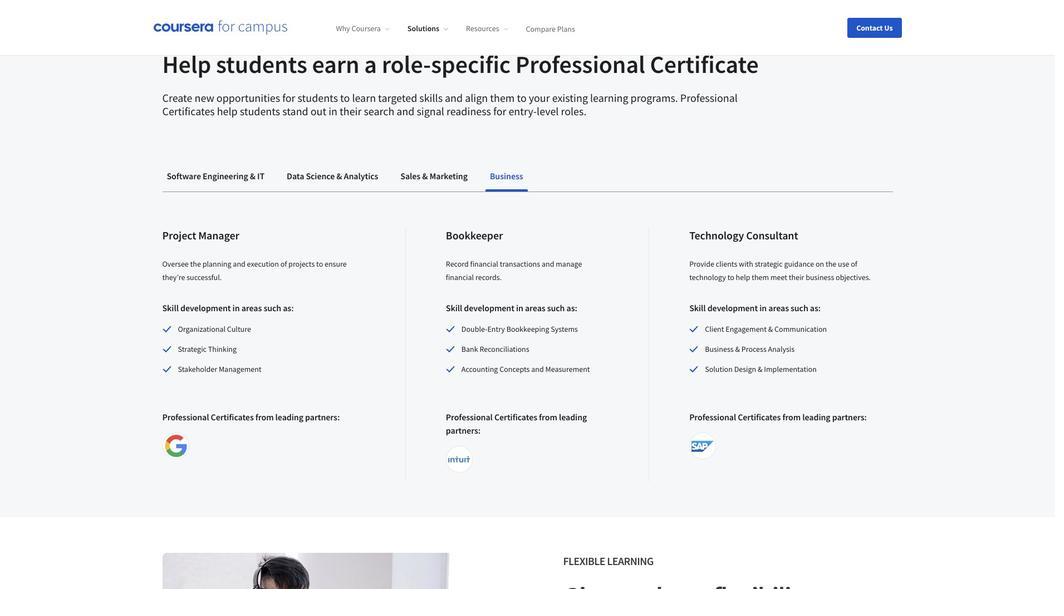 Task type: vqa. For each thing, say whether or not it's contained in the screenshot.
to
yes



Task type: describe. For each thing, give the bounding box(es) containing it.
strategic
[[755, 259, 783, 269]]

to inside "oversee the planning and execution of projects to ensure they're successful."
[[316, 259, 323, 269]]

thinking
[[208, 344, 237, 354]]

specific
[[431, 49, 511, 80]]

such for technology consultant
[[791, 302, 808, 314]]

entry
[[488, 324, 505, 334]]

professional certificates from leading partners: for project manager
[[162, 412, 340, 423]]

professional for technology consultant
[[690, 412, 736, 423]]

to inside provide clients with strategic guidance on the use of technology to help them meet their business objectives.
[[728, 272, 734, 282]]

project manager
[[162, 228, 239, 242]]

design
[[734, 364, 756, 374]]

resources link
[[466, 24, 508, 34]]

role-
[[382, 49, 431, 80]]

resources
[[466, 24, 499, 34]]

students up opportunities
[[216, 49, 307, 80]]

meet
[[771, 272, 787, 282]]

analysis
[[768, 344, 795, 354]]

record financial transactions and manage financial records.
[[446, 259, 582, 282]]

communication
[[775, 324, 827, 334]]

stand
[[282, 104, 308, 118]]

students left 'stand'
[[240, 104, 280, 118]]

1 horizontal spatial for
[[493, 104, 506, 118]]

and left align
[[445, 91, 463, 105]]

strategic thinking
[[178, 344, 237, 354]]

opportunities
[[217, 91, 280, 105]]

stakeholder
[[178, 364, 217, 374]]

concepts
[[500, 364, 530, 374]]

software engineering & it
[[167, 171, 265, 182]]

business button
[[486, 163, 528, 189]]

accounting concepts and measurement
[[462, 364, 590, 374]]

execution
[[247, 259, 279, 269]]

the inside "oversee the planning and execution of projects to ensure they're successful."
[[190, 259, 201, 269]]

it
[[257, 171, 265, 182]]

development for project manager
[[180, 302, 231, 314]]

partners: for manager
[[305, 412, 340, 423]]

and left signal
[[397, 104, 415, 118]]

to left "your"
[[517, 91, 527, 105]]

professional certificates from leading partners: for bookkeeper
[[446, 412, 587, 436]]

their inside provide clients with strategic guidance on the use of technology to help them meet their business objectives.
[[789, 272, 804, 282]]

signal
[[417, 104, 444, 118]]

a
[[364, 49, 377, 80]]

of inside provide clients with strategic guidance on the use of technology to help them meet their business objectives.
[[851, 259, 858, 269]]

solution design & implementation
[[705, 364, 817, 374]]

their inside create new opportunities for students to learn targeted skills and align them to your existing learning programs. professional certificates help students stand out in their search and signal readiness for entry-level roles.
[[340, 104, 362, 118]]

skill development in areas such as: for bookkeeper
[[446, 302, 577, 314]]

skill development in areas such as: for project manager
[[162, 302, 294, 314]]

the inside provide clients with strategic guidance on the use of technology to help them meet their business objectives.
[[826, 259, 837, 269]]

1 vertical spatial financial
[[446, 272, 474, 282]]

plans
[[557, 24, 575, 34]]

solution
[[705, 364, 733, 374]]

management
[[219, 364, 262, 374]]

existing
[[552, 91, 588, 105]]

oversee
[[162, 259, 189, 269]]

0 vertical spatial financial
[[470, 259, 498, 269]]

certificates inside create new opportunities for students to learn targeted skills and align them to your existing learning programs. professional certificates help students stand out in their search and signal readiness for entry-level roles.
[[162, 104, 215, 118]]

areas for bookkeeper
[[525, 302, 546, 314]]

programs.
[[631, 91, 678, 105]]

partners: for consultant
[[832, 412, 867, 423]]

why
[[336, 24, 350, 34]]

business for business
[[490, 171, 523, 182]]

contact us
[[857, 23, 893, 33]]

students down earn
[[298, 91, 338, 105]]

in for bookkeeper
[[516, 302, 523, 314]]

stakeholder management
[[178, 364, 262, 374]]

skill for bookkeeper
[[446, 302, 462, 314]]

learn
[[352, 91, 376, 105]]

them inside provide clients with strategic guidance on the use of technology to help them meet their business objectives.
[[752, 272, 769, 282]]

as: for project manager
[[283, 302, 294, 314]]

science
[[306, 171, 335, 182]]

project
[[162, 228, 196, 242]]

coursera for campus image
[[153, 20, 287, 35]]

client
[[705, 324, 724, 334]]

such for project manager
[[264, 302, 281, 314]]

& for solution design & implementation
[[758, 364, 763, 374]]

such for bookkeeper
[[547, 302, 565, 314]]

out
[[311, 104, 326, 118]]

solutions
[[408, 24, 439, 34]]

contact
[[857, 23, 883, 33]]

certificates for bookkeeper
[[494, 412, 537, 423]]

roles.
[[561, 104, 587, 118]]

oversee the planning and execution of projects to ensure they're successful.
[[162, 259, 347, 282]]

systems
[[551, 324, 578, 334]]

development for technology consultant
[[708, 302, 758, 314]]

and inside record financial transactions and manage financial records.
[[542, 259, 554, 269]]

compare
[[526, 24, 556, 34]]

of inside "oversee the planning and execution of projects to ensure they're successful."
[[280, 259, 287, 269]]

areas for technology consultant
[[769, 302, 789, 314]]

leading for technology
[[803, 412, 831, 423]]

sales & marketing
[[401, 171, 468, 182]]

leading for project
[[275, 412, 303, 423]]

marketing
[[430, 171, 468, 182]]

why coursera link
[[336, 24, 390, 34]]

implementation
[[764, 364, 817, 374]]

engineering
[[203, 171, 248, 182]]

technology consultant
[[690, 228, 798, 242]]

data
[[287, 171, 304, 182]]

solutions link
[[408, 24, 448, 34]]

new
[[195, 91, 214, 105]]

& right sales
[[422, 171, 428, 182]]

readiness
[[447, 104, 491, 118]]

certificate
[[650, 49, 759, 80]]

in for project manager
[[233, 302, 240, 314]]

why coursera
[[336, 24, 381, 34]]

consultant
[[746, 228, 798, 242]]

in inside create new opportunities for students to learn targeted skills and align them to your existing learning programs. professional certificates help students stand out in their search and signal readiness for entry-level roles.
[[329, 104, 338, 118]]

compare plans
[[526, 24, 575, 34]]

double-
[[462, 324, 488, 334]]

coursera
[[352, 24, 381, 34]]

and right concepts
[[531, 364, 544, 374]]

projects
[[289, 259, 315, 269]]

manage
[[556, 259, 582, 269]]

manager
[[198, 228, 239, 242]]

record
[[446, 259, 469, 269]]

leading inside "professional certificates from leading partners:"
[[559, 412, 587, 423]]

intuit logo image
[[448, 448, 470, 471]]

bookkeeper
[[446, 228, 503, 242]]

help students earn a role-specific professional certificate
[[162, 49, 759, 80]]

measurement
[[545, 364, 590, 374]]

ensure
[[325, 259, 347, 269]]



Task type: locate. For each thing, give the bounding box(es) containing it.
for
[[282, 91, 295, 105], [493, 104, 506, 118]]

1 the from the left
[[190, 259, 201, 269]]

professional for project manager
[[162, 412, 209, 423]]

learning right roles.
[[590, 91, 629, 105]]

0 horizontal spatial their
[[340, 104, 362, 118]]

help
[[217, 104, 238, 118], [736, 272, 750, 282]]

0 horizontal spatial skill
[[162, 302, 179, 314]]

0 horizontal spatial as:
[[283, 302, 294, 314]]

certificates down concepts
[[494, 412, 537, 423]]

1 horizontal spatial leading
[[559, 412, 587, 423]]

certificates for project manager
[[211, 412, 254, 423]]

0 vertical spatial learning
[[590, 91, 629, 105]]

skill development in areas such as: up 'culture'
[[162, 302, 294, 314]]

1 horizontal spatial skill
[[446, 302, 462, 314]]

2 horizontal spatial development
[[708, 302, 758, 314]]

3 skill from the left
[[690, 302, 706, 314]]

0 horizontal spatial areas
[[241, 302, 262, 314]]

0 horizontal spatial such
[[264, 302, 281, 314]]

1 horizontal spatial of
[[851, 259, 858, 269]]

in right out
[[329, 104, 338, 118]]

2 as: from the left
[[567, 302, 577, 314]]

technology
[[690, 272, 726, 282]]

flexible learning
[[563, 554, 654, 568]]

& right design
[[758, 364, 763, 374]]

areas
[[241, 302, 262, 314], [525, 302, 546, 314], [769, 302, 789, 314]]

in up the double-entry bookkeeping systems on the bottom
[[516, 302, 523, 314]]

1 skill development in areas such as: from the left
[[162, 302, 294, 314]]

certificates inside "professional certificates from leading partners:"
[[494, 412, 537, 423]]

0 horizontal spatial business
[[490, 171, 523, 182]]

partners:
[[305, 412, 340, 423], [832, 412, 867, 423], [446, 425, 481, 436]]

from for project
[[255, 412, 274, 423]]

as: down projects
[[283, 302, 294, 314]]

0 horizontal spatial partners:
[[305, 412, 340, 423]]

2 of from the left
[[851, 259, 858, 269]]

skill down they're
[[162, 302, 179, 314]]

planning
[[203, 259, 231, 269]]

entry-
[[509, 104, 537, 118]]

their down guidance
[[789, 272, 804, 282]]

the right on
[[826, 259, 837, 269]]

from for technology
[[783, 412, 801, 423]]

areas up bookkeeping
[[525, 302, 546, 314]]

with
[[739, 259, 753, 269]]

0 horizontal spatial the
[[190, 259, 201, 269]]

them inside create new opportunities for students to learn targeted skills and align them to your existing learning programs. professional certificates help students stand out in their search and signal readiness for entry-level roles.
[[490, 91, 515, 105]]

such down "oversee the planning and execution of projects to ensure they're successful."
[[264, 302, 281, 314]]

and inside "oversee the planning and execution of projects to ensure they're successful."
[[233, 259, 245, 269]]

job-
[[162, 23, 185, 37]]

from
[[255, 412, 274, 423], [539, 412, 557, 423], [783, 412, 801, 423]]

1 horizontal spatial professional certificates from leading partners:
[[446, 412, 587, 436]]

skills
[[419, 91, 443, 105]]

professional up intuit logo at the bottom
[[446, 412, 493, 423]]

search
[[364, 104, 394, 118]]

data science & analytics button
[[282, 163, 383, 189]]

level
[[537, 104, 559, 118]]

2 horizontal spatial skill
[[690, 302, 706, 314]]

as: for technology consultant
[[810, 302, 821, 314]]

business inside button
[[490, 171, 523, 182]]

2 horizontal spatial leading
[[803, 412, 831, 423]]

2 horizontal spatial professional certificates from leading partners:
[[690, 412, 867, 423]]

engagement
[[726, 324, 767, 334]]

professional down certificate
[[680, 91, 738, 105]]

2 horizontal spatial partners:
[[832, 412, 867, 423]]

professional certificates from leading partners: for technology consultant
[[690, 412, 867, 423]]

1 areas from the left
[[241, 302, 262, 314]]

1 horizontal spatial their
[[789, 272, 804, 282]]

analytics
[[344, 171, 378, 182]]

software engineering & it button
[[162, 163, 269, 189]]

development
[[180, 302, 231, 314], [464, 302, 514, 314], [708, 302, 758, 314]]

1 horizontal spatial the
[[826, 259, 837, 269]]

1 leading from the left
[[275, 412, 303, 423]]

certificates down management
[[211, 412, 254, 423]]

1 horizontal spatial business
[[705, 344, 734, 354]]

& left process
[[735, 344, 740, 354]]

development up entry
[[464, 302, 514, 314]]

areas up 'culture'
[[241, 302, 262, 314]]

1 horizontal spatial development
[[464, 302, 514, 314]]

0 horizontal spatial for
[[282, 91, 295, 105]]

in
[[329, 104, 338, 118], [233, 302, 240, 314], [516, 302, 523, 314], [760, 302, 767, 314]]

help right new
[[217, 104, 238, 118]]

double-entry bookkeeping systems
[[462, 324, 578, 334]]

0 vertical spatial help
[[217, 104, 238, 118]]

3 development from the left
[[708, 302, 758, 314]]

development up engagement
[[708, 302, 758, 314]]

professional up existing
[[516, 49, 645, 80]]

0 vertical spatial business
[[490, 171, 523, 182]]

learning right the flexible
[[607, 554, 654, 568]]

to
[[340, 91, 350, 105], [517, 91, 527, 105], [316, 259, 323, 269], [728, 272, 734, 282]]

and left manage
[[542, 259, 554, 269]]

learning inside create new opportunities for students to learn targeted skills and align them to your existing learning programs. professional certificates help students stand out in their search and signal readiness for entry-level roles.
[[590, 91, 629, 105]]

and right planning
[[233, 259, 245, 269]]

& for data science & analytics
[[337, 171, 342, 182]]

2 horizontal spatial as:
[[810, 302, 821, 314]]

compare plans link
[[526, 24, 575, 34]]

2 development from the left
[[464, 302, 514, 314]]

2 areas from the left
[[525, 302, 546, 314]]

to left learn
[[340, 91, 350, 105]]

in for technology consultant
[[760, 302, 767, 314]]

3 professional certificates from leading partners: from the left
[[690, 412, 867, 423]]

students
[[216, 49, 307, 80], [298, 91, 338, 105], [240, 104, 280, 118]]

content tabs tab list
[[162, 163, 893, 192]]

such up systems
[[547, 302, 565, 314]]

and
[[445, 91, 463, 105], [397, 104, 415, 118], [233, 259, 245, 269], [542, 259, 554, 269], [531, 364, 544, 374]]

guidance
[[784, 259, 814, 269]]

in up client engagement & communication
[[760, 302, 767, 314]]

2 skill development in areas such as: from the left
[[446, 302, 577, 314]]

for left entry-
[[493, 104, 506, 118]]

as: up systems
[[567, 302, 577, 314]]

process
[[742, 344, 767, 354]]

skill for technology consultant
[[690, 302, 706, 314]]

1 horizontal spatial help
[[736, 272, 750, 282]]

development up organizational at the bottom left of the page
[[180, 302, 231, 314]]

& left it
[[250, 171, 256, 182]]

business
[[806, 272, 834, 282]]

3 from from the left
[[783, 412, 801, 423]]

provide clients with strategic guidance on the use of technology to help them meet their business objectives.
[[690, 259, 871, 282]]

1 from from the left
[[255, 412, 274, 423]]

them right align
[[490, 91, 515, 105]]

sales
[[401, 171, 421, 182]]

0 horizontal spatial of
[[280, 259, 287, 269]]

create
[[162, 91, 192, 105]]

such up communication
[[791, 302, 808, 314]]

2 skill from the left
[[446, 302, 462, 314]]

google leader logo image
[[165, 435, 187, 457]]

the up successful.
[[190, 259, 201, 269]]

data science & analytics
[[287, 171, 378, 182]]

transactions
[[500, 259, 540, 269]]

them down strategic on the top right
[[752, 272, 769, 282]]

1 horizontal spatial from
[[539, 412, 557, 423]]

1 as: from the left
[[283, 302, 294, 314]]

skill up double-
[[446, 302, 462, 314]]

help inside provide clients with strategic guidance on the use of technology to help them meet their business objectives.
[[736, 272, 750, 282]]

them
[[490, 91, 515, 105], [752, 272, 769, 282]]

sap logo small image
[[692, 435, 714, 457]]

in up 'culture'
[[233, 302, 240, 314]]

clients
[[716, 259, 738, 269]]

3 leading from the left
[[803, 412, 831, 423]]

2 horizontal spatial such
[[791, 302, 808, 314]]

professional certificates from leading partners: down concepts
[[446, 412, 587, 436]]

business for business & process analysis
[[705, 344, 734, 354]]

certificates down solution design & implementation
[[738, 412, 781, 423]]

software
[[167, 171, 201, 182]]

1 horizontal spatial skill development in areas such as:
[[446, 302, 577, 314]]

financial down record
[[446, 272, 474, 282]]

0 horizontal spatial leading
[[275, 412, 303, 423]]

from down implementation
[[783, 412, 801, 423]]

bookkeeping
[[507, 324, 549, 334]]

0 horizontal spatial from
[[255, 412, 274, 423]]

skill development in areas such as: up engagement
[[690, 302, 821, 314]]

business & process analysis
[[705, 344, 795, 354]]

from inside "professional certificates from leading partners:"
[[539, 412, 557, 423]]

earn
[[312, 49, 360, 80]]

reconciliations
[[480, 344, 529, 354]]

1 development from the left
[[180, 302, 231, 314]]

organizational
[[178, 324, 226, 334]]

1 horizontal spatial such
[[547, 302, 565, 314]]

professional certificates from leading partners: down implementation
[[690, 412, 867, 423]]

0 horizontal spatial help
[[217, 104, 238, 118]]

certificates down help
[[162, 104, 215, 118]]

help
[[162, 49, 211, 80]]

skill up client on the right bottom
[[690, 302, 706, 314]]

business tab panel
[[162, 192, 893, 482]]

1 horizontal spatial them
[[752, 272, 769, 282]]

us
[[885, 23, 893, 33]]

areas for project manager
[[241, 302, 262, 314]]

1 vertical spatial them
[[752, 272, 769, 282]]

job-relevant
[[162, 23, 234, 37]]

as: for bookkeeper
[[567, 302, 577, 314]]

provide
[[690, 259, 715, 269]]

certificates for technology consultant
[[738, 412, 781, 423]]

they're
[[162, 272, 185, 282]]

2 horizontal spatial areas
[[769, 302, 789, 314]]

professional
[[516, 49, 645, 80], [680, 91, 738, 105], [162, 412, 209, 423], [446, 412, 493, 423], [690, 412, 736, 423]]

of left projects
[[280, 259, 287, 269]]

sales & marketing button
[[396, 163, 472, 189]]

their
[[340, 104, 362, 118], [789, 272, 804, 282]]

0 horizontal spatial professional certificates from leading partners:
[[162, 412, 340, 423]]

skill development in areas such as: for technology consultant
[[690, 302, 821, 314]]

2 such from the left
[[547, 302, 565, 314]]

1 of from the left
[[280, 259, 287, 269]]

contact us button
[[848, 18, 902, 38]]

& up analysis
[[768, 324, 773, 334]]

financial up records.
[[470, 259, 498, 269]]

1 vertical spatial business
[[705, 344, 734, 354]]

their left the search on the top of page
[[340, 104, 362, 118]]

skill development in areas such as: up the double-entry bookkeeping systems on the bottom
[[446, 302, 577, 314]]

0 horizontal spatial development
[[180, 302, 231, 314]]

2 from from the left
[[539, 412, 557, 423]]

2 leading from the left
[[559, 412, 587, 423]]

client engagement & communication
[[705, 324, 827, 334]]

0 horizontal spatial skill development in areas such as:
[[162, 302, 294, 314]]

create new opportunities for students to learn targeted skills and align them to your existing learning programs. professional certificates help students stand out in their search and signal readiness for entry-level roles.
[[162, 91, 738, 118]]

1 skill from the left
[[162, 302, 179, 314]]

business inside tab panel
[[705, 344, 734, 354]]

culture
[[227, 324, 251, 334]]

professional inside "professional certificates from leading partners:"
[[446, 412, 493, 423]]

3 skill development in areas such as: from the left
[[690, 302, 821, 314]]

as: up communication
[[810, 302, 821, 314]]

to left ensure
[[316, 259, 323, 269]]

1 vertical spatial their
[[789, 272, 804, 282]]

from down measurement
[[539, 412, 557, 423]]

to down clients
[[728, 272, 734, 282]]

1 horizontal spatial partners:
[[446, 425, 481, 436]]

bank
[[462, 344, 478, 354]]

3 areas from the left
[[769, 302, 789, 314]]

0 horizontal spatial them
[[490, 91, 515, 105]]

professional inside create new opportunities for students to learn targeted skills and align them to your existing learning programs. professional certificates help students stand out in their search and signal readiness for entry-level roles.
[[680, 91, 738, 105]]

align
[[465, 91, 488, 105]]

help down with
[[736, 272, 750, 282]]

professional certificates from leading partners: down management
[[162, 412, 340, 423]]

targeted
[[378, 91, 417, 105]]

flexible
[[563, 554, 605, 568]]

leading
[[275, 412, 303, 423], [559, 412, 587, 423], [803, 412, 831, 423]]

areas up client engagement & communication
[[769, 302, 789, 314]]

records.
[[476, 272, 502, 282]]

1 vertical spatial learning
[[607, 554, 654, 568]]

professional for bookkeeper
[[446, 412, 493, 423]]

& for software engineering & it
[[250, 171, 256, 182]]

skill development in areas such as:
[[162, 302, 294, 314], [446, 302, 577, 314], [690, 302, 821, 314]]

0 vertical spatial them
[[490, 91, 515, 105]]

help inside create new opportunities for students to learn targeted skills and align them to your existing learning programs. professional certificates help students stand out in their search and signal readiness for entry-level roles.
[[217, 104, 238, 118]]

certificates
[[162, 104, 215, 118], [211, 412, 254, 423], [494, 412, 537, 423], [738, 412, 781, 423]]

1 such from the left
[[264, 302, 281, 314]]

2 the from the left
[[826, 259, 837, 269]]

professional certificates from leading partners:
[[162, 412, 340, 423], [446, 412, 587, 436], [690, 412, 867, 423]]

& for client engagement & communication
[[768, 324, 773, 334]]

successful.
[[187, 272, 222, 282]]

1 horizontal spatial areas
[[525, 302, 546, 314]]

relevant
[[185, 23, 234, 37]]

professional up google leader logo
[[162, 412, 209, 423]]

3 as: from the left
[[810, 302, 821, 314]]

1 professional certificates from leading partners: from the left
[[162, 412, 340, 423]]

2 horizontal spatial skill development in areas such as:
[[690, 302, 821, 314]]

3 such from the left
[[791, 302, 808, 314]]

of right use
[[851, 259, 858, 269]]

0 vertical spatial their
[[340, 104, 362, 118]]

organizational culture
[[178, 324, 251, 334]]

development for bookkeeper
[[464, 302, 514, 314]]

skill for project manager
[[162, 302, 179, 314]]

from down management
[[255, 412, 274, 423]]

accounting
[[462, 364, 498, 374]]

1 vertical spatial help
[[736, 272, 750, 282]]

professional up sap logo small
[[690, 412, 736, 423]]

2 professional certificates from leading partners: from the left
[[446, 412, 587, 436]]

1 horizontal spatial as:
[[567, 302, 577, 314]]

financial
[[470, 259, 498, 269], [446, 272, 474, 282]]

strategic
[[178, 344, 207, 354]]

for left out
[[282, 91, 295, 105]]

as:
[[283, 302, 294, 314], [567, 302, 577, 314], [810, 302, 821, 314]]

technology
[[690, 228, 744, 242]]

use
[[838, 259, 850, 269]]

& right science
[[337, 171, 342, 182]]

2 horizontal spatial from
[[783, 412, 801, 423]]



